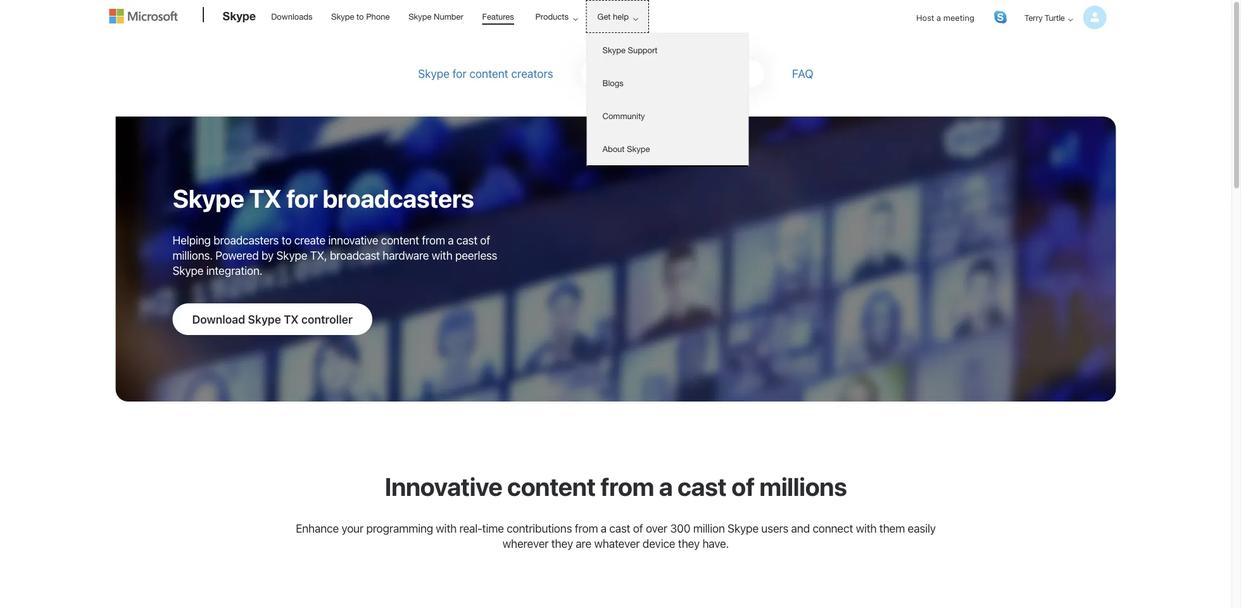 Task type: locate. For each thing, give the bounding box(es) containing it.
1 horizontal spatial from
[[575, 521, 598, 535]]

1 vertical spatial content
[[381, 233, 419, 247]]

content left creators
[[470, 67, 509, 80]]

cast up million
[[678, 472, 727, 502]]

tx
[[637, 67, 652, 80], [249, 183, 282, 213], [284, 312, 299, 326]]

main content
[[0, 47, 1232, 608]]

2 horizontal spatial from
[[601, 472, 654, 502]]

tx inside "link"
[[284, 312, 299, 326]]

skype left phone
[[331, 11, 354, 21]]

cast inside enhance your programming with real-time contributions from a cast of over 300 million skype users and connect with them easily wherever they are whatever device they have.
[[610, 521, 631, 535]]

1 horizontal spatial to
[[357, 11, 364, 21]]

skype link
[[216, 1, 262, 35]]

features
[[482, 11, 514, 21]]

skype
[[223, 9, 256, 22], [331, 11, 354, 21], [409, 11, 432, 21], [603, 45, 626, 55], [418, 67, 450, 80], [601, 67, 635, 80], [627, 144, 650, 154], [173, 183, 244, 213], [277, 248, 308, 262], [173, 264, 204, 277], [248, 312, 281, 326], [728, 521, 759, 535]]

from up enhance your programming with real-time contributions from a cast of over 300 million skype users and connect with them easily wherever they are whatever device they have.
[[601, 472, 654, 502]]

helping broadcasters to create innovative content from a cast of millions. powered by skype tx, broadcast hardware with peerless skype integration.
[[173, 233, 498, 277]]

they
[[552, 537, 573, 550], [679, 537, 700, 550]]

300
[[671, 521, 691, 535]]

2 vertical spatial from
[[575, 521, 598, 535]]

0 horizontal spatial of
[[481, 233, 491, 247]]

products
[[536, 11, 569, 21]]

1 they from the left
[[552, 537, 573, 550]]

1 vertical spatial broadcasters
[[214, 233, 279, 247]]

arrow down image
[[1064, 12, 1079, 27]]

get help
[[598, 11, 629, 21]]

0 horizontal spatial broadcasters
[[214, 233, 279, 247]]

content up hardware
[[381, 233, 419, 247]]

a
[[937, 13, 942, 22], [448, 233, 454, 247], [659, 472, 673, 502], [601, 521, 607, 535]]

skype left 'downloads' link
[[223, 9, 256, 22]]

host a meeting
[[917, 13, 975, 22]]

to left create
[[282, 233, 292, 247]]

tx left controller
[[284, 312, 299, 326]]

downloads
[[271, 11, 313, 21]]

0 horizontal spatial tx
[[249, 183, 282, 213]]

tx up the by
[[249, 183, 282, 213]]

get
[[598, 11, 611, 21]]

cast up whatever
[[610, 521, 631, 535]]

content inside helping broadcasters to create innovative content from a cast of millions. powered by skype tx, broadcast hardware with peerless skype integration.
[[381, 233, 419, 247]]

support
[[628, 45, 658, 55]]

innovative
[[385, 472, 503, 502]]

0 vertical spatial cast
[[457, 233, 478, 247]]

from
[[422, 233, 445, 247], [601, 472, 654, 502], [575, 521, 598, 535]]

0 vertical spatial to
[[357, 11, 364, 21]]

from inside enhance your programming with real-time contributions from a cast of over 300 million skype users and connect with them easily wherever they are whatever device they have.
[[575, 521, 598, 535]]

broadcast
[[330, 248, 380, 262]]

of inside helping broadcasters to create innovative content from a cast of millions. powered by skype tx, broadcast hardware with peerless skype integration.
[[481, 233, 491, 247]]

content up contributions
[[508, 472, 596, 502]]

0 horizontal spatial they
[[552, 537, 573, 550]]

create
[[294, 233, 326, 247]]

skype inside "skype number" 'link'
[[409, 11, 432, 21]]

broadcasters up community link
[[673, 67, 746, 80]]

2 horizontal spatial of
[[732, 472, 755, 502]]

of left "over"
[[634, 521, 644, 535]]

content
[[470, 67, 509, 80], [381, 233, 419, 247], [508, 472, 596, 502]]

2 vertical spatial cast
[[610, 521, 631, 535]]

million
[[694, 521, 725, 535]]

with left peerless
[[432, 248, 453, 262]]

for
[[453, 67, 467, 80], [655, 67, 671, 80]]

1 horizontal spatial of
[[634, 521, 644, 535]]

2 vertical spatial of
[[634, 521, 644, 535]]

to left phone
[[357, 11, 364, 21]]

to inside helping broadcasters to create innovative content from a cast of millions. powered by skype tx, broadcast hardware with peerless skype integration.
[[282, 233, 292, 247]]

meeting
[[944, 13, 975, 22]]

tx,
[[310, 248, 327, 262]]

0 horizontal spatial cast
[[457, 233, 478, 247]]

skype inside download skype tx controller "link"
[[248, 312, 281, 326]]

download skype tx controller
[[192, 312, 353, 326]]

cast
[[457, 233, 478, 247], [678, 472, 727, 502], [610, 521, 631, 535]]

0 vertical spatial from
[[422, 233, 445, 247]]

1 vertical spatial tx
[[249, 183, 282, 213]]

innovative
[[329, 233, 379, 247]]

by
[[262, 248, 274, 262]]

easily
[[908, 521, 936, 535]]

skype right about
[[627, 144, 650, 154]]

skype up have.
[[728, 521, 759, 535]]

helping
[[173, 233, 211, 247]]

menu bar containing host a meeting
[[109, 1, 1123, 67]]

downloads link
[[266, 1, 318, 31]]

0 horizontal spatial for
[[453, 67, 467, 80]]

1 vertical spatial to
[[282, 233, 292, 247]]

2 horizontal spatial tx
[[637, 67, 652, 80]]

have.
[[703, 537, 729, 550]]

1 horizontal spatial they
[[679, 537, 700, 550]]

skype inside skype support link
[[603, 45, 626, 55]]

they down 300
[[679, 537, 700, 550]]

for down number on the left top of the page
[[453, 67, 467, 80]]

and
[[792, 521, 810, 535]]

2 vertical spatial tx
[[284, 312, 299, 326]]

blogs
[[603, 78, 624, 88]]

tx for for broadcasters
[[249, 183, 282, 213]]

0 vertical spatial of
[[481, 233, 491, 247]]

skype left support
[[603, 45, 626, 55]]

of left millions
[[732, 472, 755, 502]]

with left real-
[[436, 521, 457, 535]]

real-
[[460, 521, 483, 535]]

broadcasters up powered
[[214, 233, 279, 247]]

skype support
[[603, 45, 658, 55]]

a inside enhance your programming with real-time contributions from a cast of over 300 million skype users and connect with them easily wherever they are whatever device they have.
[[601, 521, 607, 535]]

of up peerless
[[481, 233, 491, 247]]

for down support
[[655, 67, 671, 80]]

skype inside enhance your programming with real-time contributions from a cast of over 300 million skype users and connect with them easily wherever they are whatever device they have.
[[728, 521, 759, 535]]

avatar image
[[1084, 6, 1107, 29]]

with inside helping broadcasters to create innovative content from a cast of millions. powered by skype tx, broadcast hardware with peerless skype integration.
[[432, 248, 453, 262]]

cast up peerless
[[457, 233, 478, 247]]

1 horizontal spatial broadcasters
[[673, 67, 746, 80]]

of
[[481, 233, 491, 247], [732, 472, 755, 502], [634, 521, 644, 535]]

time
[[483, 521, 504, 535]]

skype left number on the left top of the page
[[409, 11, 432, 21]]

1 horizontal spatial tx
[[284, 312, 299, 326]]

1 horizontal spatial for
[[655, 67, 671, 80]]

menu bar
[[109, 1, 1123, 67]]

from up the are
[[575, 521, 598, 535]]

community
[[603, 111, 645, 121]]

skype down the "millions." at the left of the page
[[173, 264, 204, 277]]

skype inside skype link
[[223, 9, 256, 22]]

to
[[357, 11, 364, 21], [282, 233, 292, 247]]

tx down support
[[637, 67, 652, 80]]

host
[[917, 13, 935, 22]]

1 horizontal spatial cast
[[610, 521, 631, 535]]

integration.
[[206, 264, 263, 277]]

0 vertical spatial tx
[[637, 67, 652, 80]]

with
[[432, 248, 453, 262], [436, 521, 457, 535], [856, 521, 877, 535]]

enhance
[[296, 521, 339, 535]]

broadcasters inside helping broadcasters to create innovative content from a cast of millions. powered by skype tx, broadcast hardware with peerless skype integration.
[[214, 233, 279, 247]]

2 they from the left
[[679, 537, 700, 550]]

skype number link
[[403, 1, 469, 31]]

0 horizontal spatial from
[[422, 233, 445, 247]]

they left the are
[[552, 537, 573, 550]]

from up hardware
[[422, 233, 445, 247]]

enhance your programming with real-time contributions from a cast of over 300 million skype users and connect with them easily wherever they are whatever device they have.
[[296, 521, 936, 550]]

are
[[576, 537, 592, 550]]

turtle
[[1045, 13, 1065, 22]]

skype inside skype to phone link
[[331, 11, 354, 21]]

broadcasters
[[673, 67, 746, 80], [214, 233, 279, 247]]

2 horizontal spatial cast
[[678, 472, 727, 502]]

skype down skype number in the top left of the page
[[418, 67, 450, 80]]

skype right download
[[248, 312, 281, 326]]

0 horizontal spatial to
[[282, 233, 292, 247]]

download
[[192, 312, 245, 326]]



Task type: vqa. For each thing, say whether or not it's contained in the screenshot.
the TX in How many units can be controlled by Skype TX software?
no



Task type: describe. For each thing, give the bounding box(es) containing it.
controller
[[302, 312, 353, 326]]

1 vertical spatial from
[[601, 472, 654, 502]]

skype to phone link
[[326, 1, 396, 31]]

innovative content from a cast of millions
[[385, 472, 847, 502]]

0 vertical spatial content
[[470, 67, 509, 80]]

them
[[880, 521, 906, 535]]

community link
[[588, 99, 749, 132]]

contributions
[[507, 521, 572, 535]]

skype up helping
[[173, 183, 244, 213]]

users
[[762, 521, 789, 535]]

faq link
[[793, 67, 814, 80]]

products button
[[525, 1, 589, 32]]

wherever
[[503, 537, 549, 550]]

about skype link
[[588, 132, 749, 165]]

about
[[603, 144, 625, 154]]

over
[[646, 521, 668, 535]]

faq
[[793, 67, 814, 80]]

device
[[643, 537, 676, 550]]

features link
[[477, 1, 520, 31]]

with left them
[[856, 521, 877, 535]]

millions
[[760, 472, 847, 502]]

terry turtle
[[1025, 13, 1065, 22]]

download skype tx controller link
[[173, 304, 373, 335]]

skype number
[[409, 11, 464, 21]]

programming
[[366, 521, 433, 535]]

 link
[[995, 11, 1007, 23]]

1 vertical spatial of
[[732, 472, 755, 502]]

connect
[[813, 521, 854, 535]]

skype tx for broadcasters
[[601, 67, 746, 80]]

peerless
[[456, 248, 498, 262]]

of inside enhance your programming with real-time contributions from a cast of over 300 million skype users and connect with them easily wherever they are whatever device they have.
[[634, 521, 644, 535]]

terry
[[1025, 13, 1043, 22]]

skype for content creators
[[418, 67, 554, 80]]

skype support link
[[588, 34, 749, 67]]

millions.
[[173, 248, 213, 262]]

skype for content creators link
[[418, 67, 554, 80]]

2 for from the left
[[655, 67, 671, 80]]

about skype
[[603, 144, 650, 154]]

a inside helping broadcasters to create innovative content from a cast of millions. powered by skype tx, broadcast hardware with peerless skype integration.
[[448, 233, 454, 247]]

whatever
[[595, 537, 640, 550]]

microsoft image
[[109, 9, 178, 23]]

your
[[342, 521, 364, 535]]

skype tx for broadcasters link
[[601, 67, 746, 80]]

phone
[[366, 11, 390, 21]]

skype down create
[[277, 248, 308, 262]]

host a meeting link
[[907, 1, 985, 34]]

for broadcasters
[[286, 183, 474, 213]]

skype down skype support
[[601, 67, 635, 80]]

skype to phone
[[331, 11, 390, 21]]

main content containing skype tx for broadcasters
[[0, 47, 1232, 608]]

skype inside about skype link
[[627, 144, 650, 154]]

hardware
[[383, 248, 429, 262]]

1 for from the left
[[453, 67, 467, 80]]

powered
[[216, 248, 259, 262]]

from inside helping broadcasters to create innovative content from a cast of millions. powered by skype tx, broadcast hardware with peerless skype integration.
[[422, 233, 445, 247]]

terry turtle link
[[1015, 1, 1107, 34]]

get help button
[[587, 1, 649, 32]]

2 vertical spatial content
[[508, 472, 596, 502]]

blogs link
[[588, 67, 749, 99]]

1 vertical spatial cast
[[678, 472, 727, 502]]

creators
[[512, 67, 554, 80]]

0 vertical spatial broadcasters
[[673, 67, 746, 80]]

cast inside helping broadcasters to create innovative content from a cast of millions. powered by skype tx, broadcast hardware with peerless skype integration.
[[457, 233, 478, 247]]

help
[[613, 11, 629, 21]]

number
[[434, 11, 464, 21]]

tx for for
[[637, 67, 652, 80]]

skype tx for broadcasters
[[173, 183, 474, 213]]

a inside menu bar
[[937, 13, 942, 22]]



